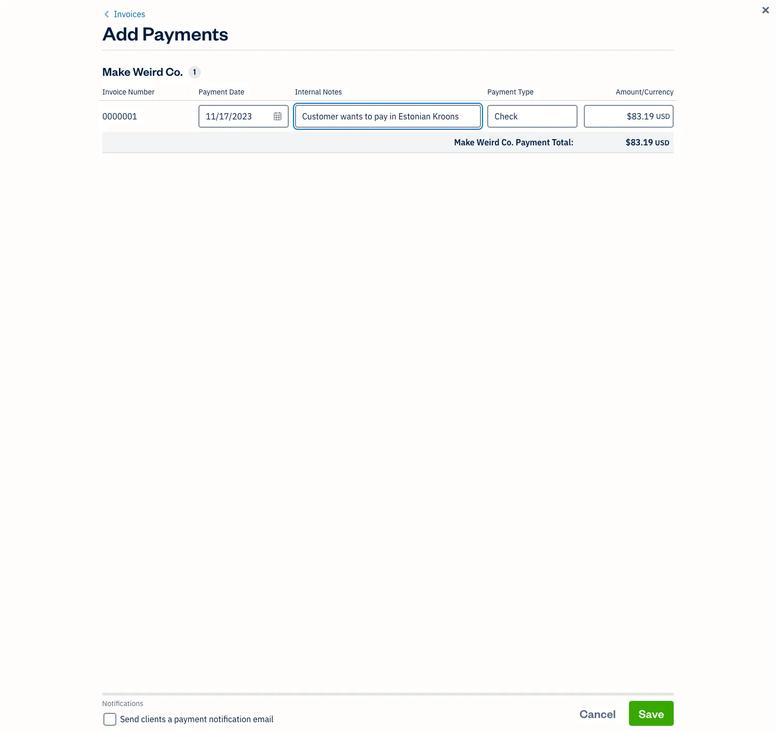 Task type: vqa. For each thing, say whether or not it's contained in the screenshot.
Import inside the "Import Payroll Information Authorize Freshbooks To Retrieve Your Payroll Information From Gusto And Display It On This Page."
no



Task type: locate. For each thing, give the bounding box(es) containing it.
0 vertical spatial invoice
[[676, 44, 713, 59]]

1 horizontal spatial invoices
[[168, 39, 239, 63]]

2 vertical spatial make
[[454, 137, 475, 148]]

new invoice link
[[642, 39, 723, 64]]

usd right $83.19
[[655, 138, 670, 148]]

payment left type
[[487, 87, 516, 97]]

co.
[[166, 64, 183, 78], [501, 137, 514, 148]]

invoices up add on the top left of page
[[114, 9, 145, 19]]

payment date
[[199, 87, 244, 97]]

make down payable
[[454, 137, 475, 148]]

notification
[[209, 714, 251, 725]]

notes
[[323, 87, 342, 97]]

1 horizontal spatial make
[[323, 107, 361, 127]]

0 horizontal spatial co.
[[166, 64, 183, 78]]

clients
[[141, 714, 166, 725]]

0000001
[[102, 111, 137, 122]]

invoice down payment type
[[484, 107, 533, 127]]

weird
[[133, 64, 163, 78], [477, 137, 499, 148]]

make weird co. payment total:
[[454, 137, 574, 148]]

weird up number
[[133, 64, 163, 78]]

0 horizontal spatial make
[[102, 64, 131, 78]]

main element
[[0, 0, 140, 731]]

1 vertical spatial invoices
[[168, 39, 239, 63]]

0 horizontal spatial weird
[[133, 64, 163, 78]]

invoice right new
[[676, 44, 713, 59]]

co. left 1
[[166, 64, 183, 78]]

2 horizontal spatial invoice
[[676, 44, 713, 59]]

1 vertical spatial weird
[[477, 137, 499, 148]]

usd
[[656, 112, 670, 121], [655, 138, 670, 148]]

1 horizontal spatial weird
[[477, 137, 499, 148]]

0 vertical spatial usd
[[656, 112, 670, 121]]

make down notes
[[323, 107, 361, 127]]

invoice number
[[102, 87, 155, 97]]

amount/currency
[[616, 87, 674, 97]]

email
[[253, 714, 274, 725]]

Date in MM/DD/YYYY format text field
[[199, 105, 289, 128]]

cancel button
[[570, 701, 625, 726]]

1 vertical spatial make
[[323, 107, 361, 127]]

invoice
[[676, 44, 713, 59], [102, 87, 126, 97], [484, 107, 533, 127]]

most
[[389, 107, 423, 127]]

1 horizontal spatial co.
[[501, 137, 514, 148]]

weird down payable
[[477, 137, 499, 148]]

send
[[120, 714, 139, 725]]

usd up $83.19 usd
[[656, 112, 670, 121]]

date
[[229, 87, 244, 97]]

co. down payment type text box
[[501, 137, 514, 148]]

1 vertical spatial invoice
[[102, 87, 126, 97]]

2 horizontal spatial make
[[454, 137, 475, 148]]

1 vertical spatial co.
[[501, 137, 514, 148]]

invoices button
[[102, 8, 145, 20]]

payments image
[[97, 154, 106, 163]]

estimates image
[[23, 85, 111, 93]]

1 vertical spatial usd
[[655, 138, 670, 148]]

save
[[639, 706, 664, 721]]

clients image
[[23, 65, 111, 73]]

invoices
[[114, 9, 145, 19], [168, 39, 239, 63]]

0 vertical spatial co.
[[166, 64, 183, 78]]

0 vertical spatial make
[[102, 64, 131, 78]]

payable
[[426, 107, 481, 127]]

payment
[[199, 87, 227, 97], [487, 87, 516, 97], [516, 137, 550, 148]]

0 vertical spatial invoices
[[114, 9, 145, 19]]

weird for make weird co.
[[133, 64, 163, 78]]

invoices inside button
[[114, 9, 145, 19]]

0 horizontal spatial invoices
[[114, 9, 145, 19]]

payment left date
[[199, 87, 227, 97]]

make the most payable invoice ever
[[323, 107, 567, 127]]

weird for make weird co. payment total:
[[477, 137, 499, 148]]

0 vertical spatial weird
[[133, 64, 163, 78]]

the
[[364, 107, 386, 127]]

1 horizontal spatial invoice
[[484, 107, 533, 127]]

make up "invoice number"
[[102, 64, 131, 78]]

invoice up invoices icon on the left top of the page
[[102, 87, 126, 97]]

usd inside $83.19 usd
[[655, 138, 670, 148]]

invoices up 1
[[168, 39, 239, 63]]

make
[[102, 64, 131, 78], [323, 107, 361, 127], [454, 137, 475, 148]]

co. for make weird co. payment total:
[[501, 137, 514, 148]]

send payment reminders image
[[606, 136, 642, 172]]

dashboard image
[[23, 45, 111, 54]]

2 vertical spatial invoice
[[484, 107, 533, 127]]

payment down payment type text box
[[516, 137, 550, 148]]



Task type: describe. For each thing, give the bounding box(es) containing it.
0 horizontal spatial invoice
[[102, 87, 126, 97]]

add payments
[[102, 21, 228, 45]]

notifications
[[102, 699, 144, 709]]

Payment Type text field
[[488, 106, 576, 127]]

chevronleft image
[[102, 8, 112, 20]]

payment
[[174, 714, 207, 725]]

payments
[[142, 21, 228, 45]]

make weird co.
[[102, 64, 183, 78]]

co. for make weird co.
[[166, 64, 183, 78]]

invoice like a pro image
[[248, 136, 284, 172]]

$83.19 usd
[[626, 137, 670, 148]]

number
[[128, 87, 155, 97]]

$83.19
[[626, 137, 653, 148]]

payment for payment type
[[487, 87, 516, 97]]

make for make the most payable invoice ever
[[323, 107, 361, 127]]

Amount (USD) text field
[[584, 105, 674, 128]]

make for make weird co. payment total:
[[454, 137, 475, 148]]

type
[[518, 87, 534, 97]]

payment type
[[487, 87, 534, 97]]

new
[[651, 44, 674, 59]]

1
[[193, 67, 196, 77]]

Type your notes here text field
[[295, 105, 481, 128]]

cancel
[[580, 706, 616, 721]]

invoices image
[[97, 105, 106, 113]]

save button
[[630, 701, 674, 726]]

internal
[[295, 87, 321, 97]]

a
[[168, 714, 172, 725]]

add
[[102, 21, 139, 45]]

ever
[[536, 107, 567, 127]]

total:
[[552, 137, 574, 148]]

close image
[[760, 4, 771, 17]]

internal notes
[[295, 87, 342, 97]]

payment for payment date
[[199, 87, 227, 97]]

new invoice
[[651, 44, 713, 59]]

send clients a payment notification email
[[120, 714, 274, 725]]

accept credit cards image
[[427, 136, 463, 172]]

make for make weird co.
[[102, 64, 131, 78]]



